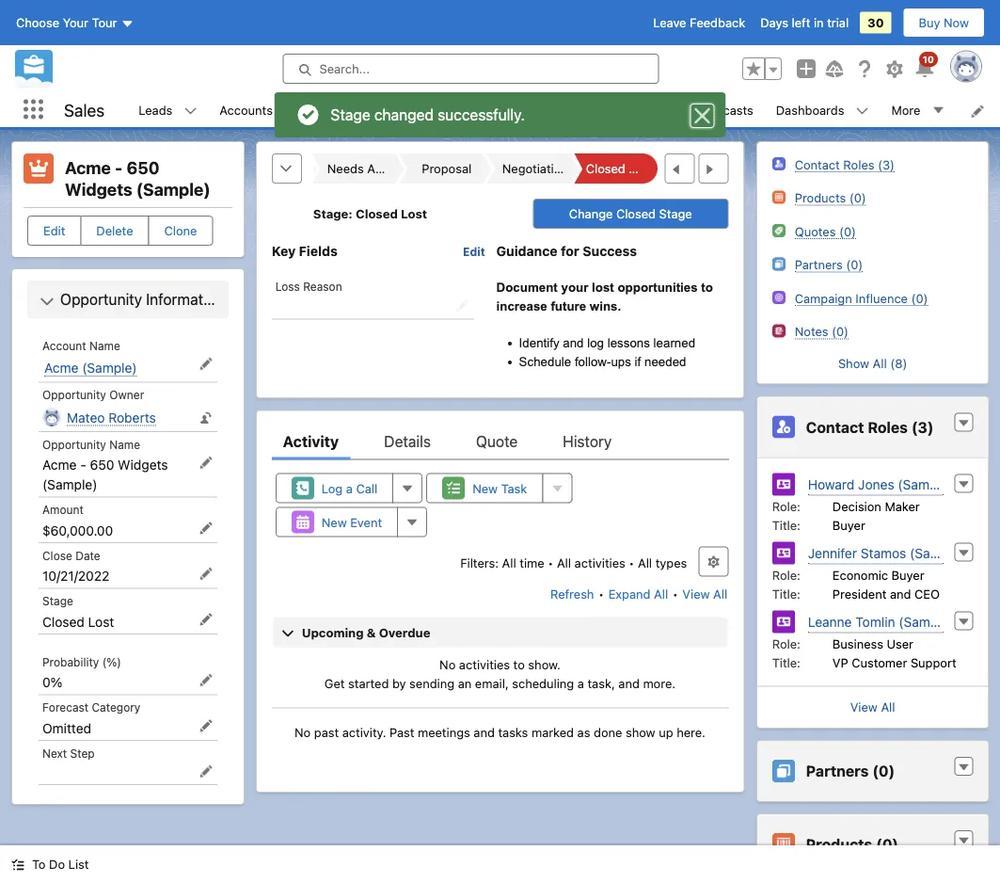 Task type: describe. For each thing, give the bounding box(es) containing it.
and inside no activities to show. get started by sending an email, scheduling a task, and more.
[[619, 676, 640, 690]]

1 horizontal spatial -
[[115, 158, 123, 178]]

text default image inside opportunity information dropdown button
[[40, 294, 55, 309]]

leave feedback
[[654, 16, 746, 30]]

edit forecast category image
[[199, 719, 213, 732]]

jennifer
[[808, 546, 857, 561]]

here.
[[677, 725, 706, 739]]

edit link
[[463, 244, 485, 259]]

dashboards link
[[765, 92, 856, 127]]

closed lost inside path options list box
[[586, 161, 654, 175]]

2 vertical spatial acme
[[42, 457, 77, 473]]

sales
[[64, 100, 105, 120]]

new task button
[[427, 473, 544, 503]]

more button
[[881, 92, 957, 127]]

close date
[[42, 549, 100, 562]]

your
[[63, 16, 89, 30]]

proposal link
[[407, 153, 483, 184]]

all right expand
[[654, 586, 669, 600]]

(sample) up ceo
[[910, 546, 965, 561]]

contacts
[[376, 102, 428, 117]]

stage : closed lost
[[313, 206, 427, 221]]

fields
[[299, 243, 338, 259]]

1 vertical spatial view all link
[[757, 686, 989, 728]]

expand all button
[[608, 578, 670, 608]]

closed lost link
[[583, 153, 654, 184]]

new event
[[322, 515, 382, 529]]

list
[[68, 857, 89, 871]]

account name
[[42, 339, 120, 352]]

opportunities link
[[464, 92, 564, 127]]

key
[[272, 243, 296, 259]]

edit probability (%) image
[[199, 674, 213, 687]]

text default image inside to do list 'button'
[[11, 858, 24, 871]]

time
[[520, 556, 545, 570]]

0 vertical spatial acme - 650 widgets (sample)
[[65, 158, 211, 199]]

president and ceo
[[833, 587, 940, 601]]

stage inside button
[[660, 207, 693, 221]]

expand
[[609, 586, 651, 600]]

10
[[923, 54, 935, 64]]

now
[[944, 16, 970, 30]]

needs
[[327, 161, 364, 175]]

choose your tour
[[16, 16, 117, 30]]

clone button
[[148, 216, 213, 246]]

contact image
[[772, 611, 795, 633]]

leads
[[139, 102, 173, 117]]

title: for leanne tomlin (sample)
[[772, 655, 801, 669]]

opportunity image
[[24, 153, 54, 184]]

edit amount image
[[199, 522, 213, 535]]

name for account name
[[89, 339, 120, 352]]

(sample) up "amount"
[[42, 477, 97, 492]]

log
[[322, 481, 343, 495]]

mateo roberts link
[[67, 408, 156, 427]]

trial
[[828, 16, 849, 30]]

tasks
[[498, 725, 529, 739]]

influence (0)
[[856, 291, 928, 305]]

log a call button
[[276, 473, 394, 503]]

close
[[42, 549, 72, 562]]

proposal
[[422, 161, 472, 175]]

changed
[[375, 105, 434, 123]]

edit opportunity name image
[[199, 456, 213, 469]]

stage for stage changed successfully.
[[331, 105, 371, 123]]

• down types
[[673, 586, 679, 600]]

(sample) up opportunity owner
[[82, 360, 137, 376]]

accounts
[[220, 102, 273, 117]]

contact roles (3)
[[806, 418, 934, 436]]

products
[[806, 836, 872, 853]]

vp
[[833, 655, 848, 669]]

show
[[838, 356, 869, 370]]

edit stage image
[[199, 613, 213, 626]]

0 horizontal spatial buyer
[[833, 518, 866, 532]]

upcoming & overdue
[[302, 625, 431, 639]]

upcoming
[[302, 625, 364, 639]]

activities inside no activities to show. get started by sending an email, scheduling a task, and more.
[[459, 657, 510, 672]]

task
[[502, 481, 528, 495]]

to inside no activities to show. get started by sending an email, scheduling a task, and more.
[[514, 657, 525, 672]]

analysis
[[367, 161, 414, 175]]

30
[[868, 16, 885, 30]]

leave
[[654, 16, 687, 30]]

campaign influence (0) link
[[795, 289, 928, 307]]

key fields
[[272, 243, 338, 259]]

to
[[32, 857, 46, 871]]

(0) for products (0)
[[876, 836, 899, 853]]

all left (8)
[[873, 356, 887, 370]]

• right the time
[[548, 556, 554, 570]]

more
[[892, 102, 921, 117]]

(sample) up maker
[[898, 477, 953, 492]]

1 vertical spatial widgets
[[118, 457, 168, 473]]

decision maker
[[833, 499, 920, 514]]

tab list containing activity
[[272, 422, 729, 460]]

contact image for jennifer stamos (sample)
[[772, 542, 795, 564]]

owner
[[109, 388, 144, 402]]

as
[[578, 725, 591, 739]]

opportunity information button
[[31, 284, 225, 314]]

forecasts
[[698, 102, 754, 117]]

all right expand all button
[[714, 586, 728, 600]]

edit account name image
[[199, 357, 213, 370]]

success
[[583, 243, 637, 259]]

1 vertical spatial lost
[[401, 206, 427, 221]]

opportunities
[[475, 102, 553, 117]]

guidance
[[497, 243, 558, 259]]

all inside contact roles element
[[881, 700, 895, 714]]

quote link
[[476, 422, 518, 460]]

and left tasks
[[474, 725, 495, 739]]

leads list item
[[127, 92, 208, 127]]

probability (%)
[[42, 655, 121, 668]]

all left types
[[638, 556, 653, 570]]

filters:
[[461, 556, 499, 570]]

title: for howard jones (sample)
[[772, 518, 801, 532]]

a inside no activities to show. get started by sending an email, scheduling a task, and more.
[[578, 676, 585, 690]]

call
[[356, 481, 378, 495]]

1 vertical spatial edit
[[463, 245, 485, 258]]

step
[[70, 747, 95, 760]]

search...
[[320, 62, 370, 76]]

in
[[814, 16, 824, 30]]

needed
[[645, 355, 687, 369]]

(0) for partners (0)
[[873, 762, 895, 780]]

date
[[76, 549, 100, 562]]

past
[[314, 725, 339, 739]]

show all (8)
[[838, 356, 907, 370]]

edit next step image
[[199, 765, 213, 778]]

1 vertical spatial acme - 650 widgets (sample)
[[42, 457, 168, 492]]

buy now button
[[903, 8, 986, 38]]

opportunities
[[618, 280, 698, 294]]

identify
[[519, 336, 560, 350]]

all up refresh
[[557, 556, 572, 570]]

edit inside button
[[43, 224, 65, 238]]

next step
[[42, 747, 95, 760]]

dashboards list item
[[765, 92, 881, 127]]

contact roles image
[[772, 157, 785, 170]]

buy now
[[919, 16, 970, 30]]

products image
[[772, 191, 785, 204]]

forecast category
[[42, 701, 141, 714]]

mateo
[[67, 410, 105, 425]]

do
[[49, 857, 65, 871]]

support
[[911, 655, 957, 669]]

0%
[[42, 675, 63, 690]]

started
[[348, 676, 389, 690]]

partners (0)
[[795, 257, 863, 272]]

jones
[[858, 477, 895, 492]]

contact image for howard jones (sample)
[[772, 473, 795, 496]]

howard jones (sample)
[[808, 477, 953, 492]]

campaign
[[795, 291, 852, 305]]

edit close date image
[[199, 567, 213, 580]]

for
[[561, 243, 580, 259]]

role: for leanne
[[772, 637, 801, 651]]

document
[[497, 280, 558, 294]]



Task type: vqa. For each thing, say whether or not it's contained in the screenshot.


Task type: locate. For each thing, give the bounding box(es) containing it.
contact for contact roles (3)
[[806, 418, 864, 436]]

1 vertical spatial a
[[578, 676, 585, 690]]

no inside no activities to show. get started by sending an email, scheduling a task, and more.
[[440, 657, 456, 672]]

no for past
[[295, 725, 311, 739]]

1 contact image from the top
[[772, 473, 795, 496]]

refresh button
[[550, 578, 595, 608]]

1 horizontal spatial to
[[702, 280, 714, 294]]

tab list
[[272, 422, 729, 460]]

0 vertical spatial role:
[[772, 499, 801, 514]]

0 vertical spatial -
[[115, 158, 123, 178]]

to left "show."
[[514, 657, 525, 672]]

0 horizontal spatial 650
[[90, 457, 114, 473]]

stage up opportunities
[[660, 207, 693, 221]]

0 vertical spatial contact image
[[772, 473, 795, 496]]

&
[[367, 625, 376, 639]]

view all link
[[682, 578, 729, 608], [757, 686, 989, 728]]

(0) right partners
[[873, 762, 895, 780]]

1 vertical spatial new
[[322, 515, 347, 529]]

text default image right leads
[[184, 104, 197, 118]]

to do list
[[32, 857, 89, 871]]

closed lost up change closed stage
[[586, 161, 654, 175]]

lost up (%)
[[88, 614, 114, 629]]

probability
[[42, 655, 99, 668]]

edit left guidance
[[463, 245, 485, 258]]

days left in trial
[[761, 16, 849, 30]]

home link
[[309, 92, 365, 127]]

0 horizontal spatial new
[[322, 515, 347, 529]]

1 vertical spatial to
[[514, 657, 525, 672]]

1 role: from the top
[[772, 499, 801, 514]]

choose
[[16, 16, 59, 30]]

0 horizontal spatial lost
[[88, 614, 114, 629]]

and left "log"
[[563, 336, 584, 350]]

if
[[635, 355, 641, 369]]

acme (sample) link
[[44, 358, 137, 378]]

view inside contact roles element
[[850, 700, 878, 714]]

opportunities list item
[[464, 92, 589, 127]]

closed up change
[[586, 161, 626, 175]]

text default image inside leads list item
[[184, 104, 197, 118]]

group
[[743, 57, 782, 80]]

lost
[[592, 280, 615, 294]]

opportunity
[[60, 290, 142, 308], [42, 388, 106, 402], [42, 438, 106, 451]]

3 title: from the top
[[772, 655, 801, 669]]

1 vertical spatial view
[[850, 700, 878, 714]]

no for activities
[[440, 657, 456, 672]]

follow-
[[575, 355, 611, 369]]

0 vertical spatial title:
[[772, 518, 801, 532]]

1 horizontal spatial a
[[578, 676, 585, 690]]

10/21/2022
[[42, 568, 110, 584]]

0 vertical spatial name
[[89, 339, 120, 352]]

role: for jennifer
[[772, 568, 801, 582]]

path options list box
[[232, 153, 658, 184]]

show.
[[529, 657, 561, 672]]

roles (3)
[[843, 157, 895, 171]]

buyer
[[833, 518, 866, 532], [892, 568, 925, 582]]

log a call
[[322, 481, 378, 495]]

contacts list item
[[365, 92, 464, 127]]

650 down the opportunity name
[[90, 457, 114, 473]]

stage changed successfully.
[[331, 105, 525, 123]]

partners image
[[772, 258, 785, 271]]

1 horizontal spatial text default image
[[856, 104, 869, 118]]

stage
[[331, 105, 371, 123], [313, 206, 349, 221], [660, 207, 693, 221], [42, 595, 73, 608]]

widgets down roberts at top
[[118, 457, 168, 473]]

0 horizontal spatial view all link
[[682, 578, 729, 608]]

2 horizontal spatial lost
[[629, 161, 654, 175]]

acme down account
[[44, 360, 79, 376]]

edit left delete button
[[43, 224, 65, 238]]

get
[[325, 676, 345, 690]]

information
[[146, 290, 224, 308]]

new left event
[[322, 515, 347, 529]]

a left the task,
[[578, 676, 585, 690]]

0 horizontal spatial closed lost
[[42, 614, 114, 629]]

contact image left jennifer
[[772, 542, 795, 564]]

quotes (0) link
[[795, 222, 856, 241]]

acme right opportunity icon
[[65, 158, 111, 178]]

task,
[[588, 676, 615, 690]]

widgets up delete button
[[65, 179, 132, 199]]

contact image
[[772, 473, 795, 496], [772, 542, 795, 564]]

0 vertical spatial view all link
[[682, 578, 729, 608]]

0 vertical spatial acme
[[65, 158, 111, 178]]

0 horizontal spatial text default image
[[184, 104, 197, 118]]

filters: all time • all activities • all types
[[461, 556, 688, 570]]

delete button
[[80, 216, 149, 246]]

2 role: from the top
[[772, 568, 801, 582]]

needs analysis link
[[320, 153, 414, 184]]

0 vertical spatial lost
[[629, 161, 654, 175]]

new event button
[[276, 507, 398, 537]]

new
[[473, 481, 498, 495], [322, 515, 347, 529]]

a right log
[[346, 481, 353, 495]]

contact roles (3)
[[795, 157, 895, 171]]

tour
[[92, 16, 117, 30]]

contact roles element
[[756, 396, 989, 729]]

0 vertical spatial contact
[[795, 157, 840, 171]]

history
[[563, 432, 612, 450]]

identify and log lessons learned schedule follow-ups if needed
[[519, 336, 696, 369]]

view down customer
[[850, 700, 878, 714]]

name up acme (sample)
[[89, 339, 120, 352]]

text default image
[[932, 104, 946, 117], [40, 294, 55, 309], [957, 417, 971, 430], [957, 761, 971, 774], [957, 834, 971, 847], [11, 858, 24, 871]]

$60,000.00
[[42, 523, 113, 538]]

to right opportunities
[[702, 280, 714, 294]]

refresh • expand all • view all
[[551, 586, 728, 600]]

1 vertical spatial opportunity
[[42, 388, 106, 402]]

role: for howard
[[772, 499, 801, 514]]

opportunity owner
[[42, 388, 144, 402]]

economic
[[833, 568, 888, 582]]

buyer down decision
[[833, 518, 866, 532]]

and left ceo
[[890, 587, 911, 601]]

stage up fields at the left of the page
[[313, 206, 349, 221]]

campaign influence image
[[772, 291, 785, 304]]

0 vertical spatial closed lost
[[586, 161, 654, 175]]

acme (sample)
[[44, 360, 137, 376]]

no
[[440, 657, 456, 672], [295, 725, 311, 739]]

list containing leads
[[127, 92, 1001, 127]]

leanne tomlin (sample) link
[[808, 612, 954, 633]]

0 horizontal spatial edit
[[43, 224, 65, 238]]

0 vertical spatial opportunity
[[60, 290, 142, 308]]

contacts link
[[365, 92, 439, 127]]

no past activity. past meetings and tasks marked as done show up here.
[[295, 725, 706, 739]]

opportunity for opportunity information
[[60, 290, 142, 308]]

1 horizontal spatial new
[[473, 481, 498, 495]]

role: up contact image
[[772, 568, 801, 582]]

activities up refresh button
[[575, 556, 626, 570]]

no activities to show. get started by sending an email, scheduling a task, and more.
[[325, 657, 676, 690]]

0 horizontal spatial no
[[295, 725, 311, 739]]

1 title: from the top
[[772, 518, 801, 532]]

1 horizontal spatial closed lost
[[586, 161, 654, 175]]

1 horizontal spatial buyer
[[892, 568, 925, 582]]

list
[[127, 92, 1001, 127]]

2 contact image from the top
[[772, 542, 795, 564]]

1 vertical spatial acme
[[44, 360, 79, 376]]

economic buyer
[[833, 568, 925, 582]]

2 text default image from the left
[[856, 104, 869, 118]]

closed lost up probability (%)
[[42, 614, 114, 629]]

contact for contact roles (3)
[[795, 157, 840, 171]]

0 vertical spatial widgets
[[65, 179, 132, 199]]

1 horizontal spatial edit
[[463, 245, 485, 258]]

1 horizontal spatial 650
[[127, 158, 160, 178]]

sending
[[410, 676, 455, 690]]

1 vertical spatial contact image
[[772, 542, 795, 564]]

1 vertical spatial closed lost
[[42, 614, 114, 629]]

view all link down customer
[[757, 686, 989, 728]]

howard jones (sample) link
[[808, 475, 953, 496]]

1 horizontal spatial lost
[[401, 206, 427, 221]]

role: down contact image
[[772, 637, 801, 651]]

closed right ":"
[[356, 206, 398, 221]]

products (0)
[[806, 836, 899, 853]]

• left expand
[[599, 586, 605, 600]]

text default image for dashboards
[[856, 104, 869, 118]]

a inside button
[[346, 481, 353, 495]]

all down vp customer support
[[881, 700, 895, 714]]

closed inside closed lost link
[[586, 161, 626, 175]]

details
[[384, 432, 431, 450]]

closed up probability
[[42, 614, 85, 629]]

to inside document your lost opportunities to increase future wins.
[[702, 280, 714, 294]]

new for new event
[[322, 515, 347, 529]]

no left past
[[295, 725, 311, 739]]

text default image for leads
[[184, 104, 197, 118]]

(sample) up clone
[[136, 179, 211, 199]]

contact up the products (0)
[[795, 157, 840, 171]]

stage down search... in the top left of the page
[[331, 105, 371, 123]]

role: left decision
[[772, 499, 801, 514]]

stage down the 10/21/2022
[[42, 595, 73, 608]]

- up delete button
[[115, 158, 123, 178]]

new left task
[[473, 481, 498, 495]]

text default image inside more popup button
[[932, 104, 946, 117]]

1 vertical spatial buyer
[[892, 568, 925, 582]]

quotes image
[[772, 224, 785, 237]]

buyer up ceo
[[892, 568, 925, 582]]

email,
[[475, 676, 509, 690]]

closed inside "change closed stage" button
[[617, 207, 656, 221]]

text default image
[[184, 104, 197, 118], [856, 104, 869, 118]]

stage for stage : closed lost
[[313, 206, 349, 221]]

stage inside success alert dialog
[[331, 105, 371, 123]]

650 down leads link
[[127, 158, 160, 178]]

log
[[588, 336, 604, 350]]

view all link down types
[[682, 578, 729, 608]]

• up expand
[[629, 556, 635, 570]]

leanne
[[808, 614, 852, 630]]

acme - 650 widgets (sample) down the opportunity name
[[42, 457, 168, 492]]

0 vertical spatial 650
[[127, 158, 160, 178]]

(0) right products
[[876, 836, 899, 853]]

contact left the roles
[[806, 418, 864, 436]]

0 vertical spatial new
[[473, 481, 498, 495]]

decision
[[833, 499, 882, 514]]

opportunity for opportunity name
[[42, 438, 106, 451]]

opportunity for opportunity owner
[[42, 388, 106, 402]]

business
[[833, 637, 883, 651]]

0 vertical spatial edit
[[43, 224, 65, 238]]

0 vertical spatial buyer
[[833, 518, 866, 532]]

lost inside path options list box
[[629, 161, 654, 175]]

0 horizontal spatial activities
[[459, 657, 510, 672]]

name down roberts at top
[[109, 438, 140, 451]]

leads link
[[127, 92, 184, 127]]

lost down needs analysis proposal
[[401, 206, 427, 221]]

1 horizontal spatial view all link
[[757, 686, 989, 728]]

closed right change
[[617, 207, 656, 221]]

jennifer stamos (sample) link
[[808, 544, 965, 564]]

contact image left howard
[[772, 473, 795, 496]]

2 vertical spatial lost
[[88, 614, 114, 629]]

opportunity up account name
[[60, 290, 142, 308]]

view down types
[[683, 586, 710, 600]]

acme - 650 widgets (sample) up delete button
[[65, 158, 211, 199]]

negotiation
[[503, 161, 569, 175]]

success alert dialog
[[274, 92, 726, 137]]

name
[[89, 339, 120, 352], [109, 438, 140, 451]]

1 vertical spatial contact
[[806, 418, 864, 436]]

contact
[[795, 157, 840, 171], [806, 418, 864, 436]]

1 horizontal spatial view
[[850, 700, 878, 714]]

1 vertical spatial -
[[80, 457, 86, 473]]

reason
[[303, 279, 342, 293]]

0 horizontal spatial to
[[514, 657, 525, 672]]

wins.
[[590, 299, 622, 313]]

2 title: from the top
[[772, 587, 801, 601]]

left
[[792, 16, 811, 30]]

acme down the opportunity name
[[42, 457, 77, 473]]

title: for jennifer stamos (sample)
[[772, 587, 801, 601]]

0 horizontal spatial a
[[346, 481, 353, 495]]

2 vertical spatial opportunity
[[42, 438, 106, 451]]

1 vertical spatial no
[[295, 725, 311, 739]]

stage for stage
[[42, 595, 73, 608]]

0 horizontal spatial -
[[80, 457, 86, 473]]

guidance for success
[[497, 243, 637, 259]]

text default image inside dashboards "list item"
[[856, 104, 869, 118]]

0 vertical spatial view
[[683, 586, 710, 600]]

text default image left more
[[856, 104, 869, 118]]

meetings
[[418, 725, 471, 739]]

1 horizontal spatial activities
[[575, 556, 626, 570]]

2 vertical spatial role:
[[772, 637, 801, 651]]

products (0)
[[795, 191, 866, 205]]

1 vertical spatial role:
[[772, 568, 801, 582]]

(sample)
[[136, 179, 211, 199], [82, 360, 137, 376], [42, 477, 97, 492], [898, 477, 953, 492], [910, 546, 965, 561], [899, 614, 954, 630]]

overdue
[[379, 625, 431, 639]]

notes image
[[772, 324, 785, 338]]

and inside identify and log lessons learned schedule follow-ups if needed
[[563, 336, 584, 350]]

(sample) down ceo
[[899, 614, 954, 630]]

name for opportunity name
[[109, 438, 140, 451]]

1 vertical spatial (0)
[[876, 836, 899, 853]]

1 vertical spatial activities
[[459, 657, 510, 672]]

1 vertical spatial name
[[109, 438, 140, 451]]

and inside contact roles element
[[890, 587, 911, 601]]

activity
[[283, 432, 339, 450]]

accounts link
[[208, 92, 284, 127]]

lost up change closed stage
[[629, 161, 654, 175]]

change closed stage
[[569, 207, 693, 221]]

0 vertical spatial to
[[702, 280, 714, 294]]

2 vertical spatial title:
[[772, 655, 801, 669]]

and right the task,
[[619, 676, 640, 690]]

3 role: from the top
[[772, 637, 801, 651]]

accounts list item
[[208, 92, 309, 127]]

opportunity up mateo
[[42, 388, 106, 402]]

home
[[320, 102, 354, 117]]

0 vertical spatial activities
[[575, 556, 626, 570]]

0 horizontal spatial view
[[683, 586, 710, 600]]

jennifer stamos (sample)
[[808, 546, 965, 561]]

1 text default image from the left
[[184, 104, 197, 118]]

0 vertical spatial (0)
[[873, 762, 895, 780]]

search... button
[[283, 54, 660, 84]]

user
[[887, 637, 914, 651]]

activities up email,
[[459, 657, 510, 672]]

- down the opportunity name
[[80, 457, 86, 473]]

650
[[127, 158, 160, 178], [90, 457, 114, 473]]

1 vertical spatial title:
[[772, 587, 801, 601]]

title:
[[772, 518, 801, 532], [772, 587, 801, 601], [772, 655, 801, 669]]

quotes (0)
[[795, 224, 856, 238]]

1 vertical spatial 650
[[90, 457, 114, 473]]

1 horizontal spatial no
[[440, 657, 456, 672]]

all left the time
[[502, 556, 517, 570]]

no up the sending
[[440, 657, 456, 672]]

new for new task
[[473, 481, 498, 495]]

opportunity down mateo
[[42, 438, 106, 451]]

0 vertical spatial a
[[346, 481, 353, 495]]

0 vertical spatial no
[[440, 657, 456, 672]]

opportunity inside opportunity information dropdown button
[[60, 290, 142, 308]]

to do list button
[[0, 845, 100, 883]]



